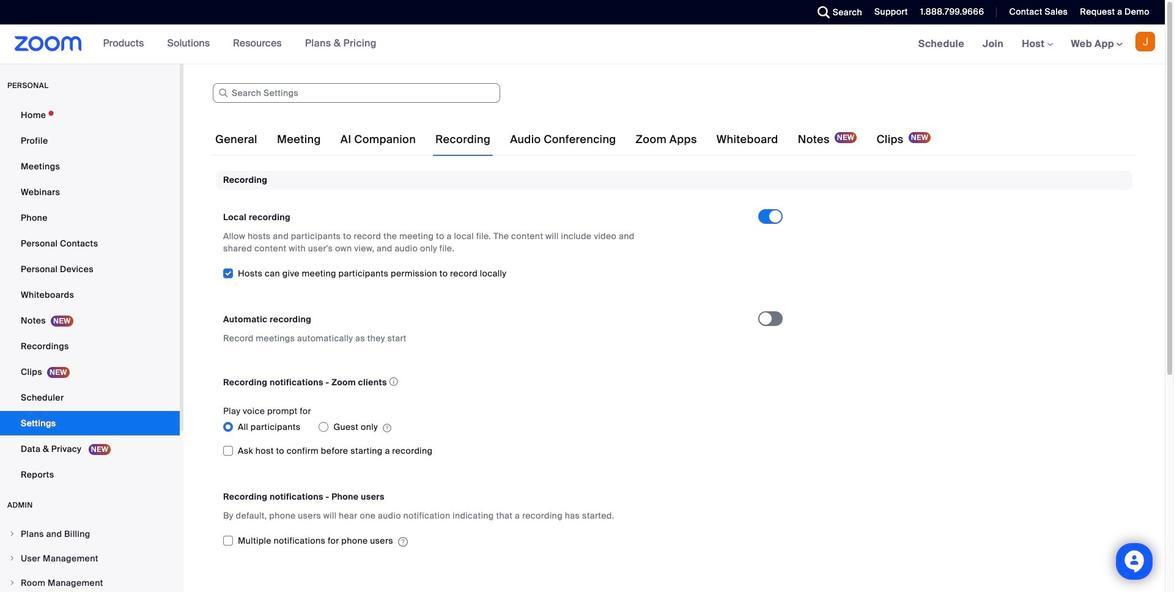 Task type: locate. For each thing, give the bounding box(es) containing it.
1 vertical spatial menu item
[[0, 547, 180, 570]]

0 vertical spatial right image
[[9, 530, 16, 538]]

profile picture image
[[1136, 32, 1156, 51]]

3 right image from the top
[[9, 579, 16, 587]]

2 vertical spatial menu item
[[0, 571, 180, 592]]

zoom logo image
[[15, 36, 82, 51]]

right image
[[9, 530, 16, 538], [9, 555, 16, 562], [9, 579, 16, 587]]

2 vertical spatial right image
[[9, 579, 16, 587]]

1 vertical spatial right image
[[9, 555, 16, 562]]

application
[[223, 374, 748, 391]]

product information navigation
[[94, 24, 386, 64]]

0 vertical spatial menu item
[[0, 522, 180, 546]]

menu item
[[0, 522, 180, 546], [0, 547, 180, 570], [0, 571, 180, 592]]

learn more about multiple notifications for phone users image
[[398, 536, 408, 547]]

option group
[[223, 417, 759, 437]]

application inside recording element
[[223, 374, 748, 391]]

banner
[[0, 24, 1165, 64]]

1 right image from the top
[[9, 530, 16, 538]]



Task type: describe. For each thing, give the bounding box(es) containing it.
1 menu item from the top
[[0, 522, 180, 546]]

Search Settings text field
[[213, 83, 500, 103]]

3 menu item from the top
[[0, 571, 180, 592]]

meetings navigation
[[909, 24, 1165, 64]]

learn more about guest only image
[[383, 423, 391, 434]]

personal menu menu
[[0, 103, 180, 488]]

2 menu item from the top
[[0, 547, 180, 570]]

admin menu menu
[[0, 522, 180, 592]]

tabs of my account settings page tab list
[[213, 122, 934, 157]]

option group inside recording element
[[223, 417, 759, 437]]

2 right image from the top
[[9, 555, 16, 562]]

recording element
[[216, 171, 1133, 564]]

info outline image
[[390, 374, 398, 390]]



Task type: vqa. For each thing, say whether or not it's contained in the screenshot.
2nd right icon from the top of the "ADMIN MENU" menu
yes



